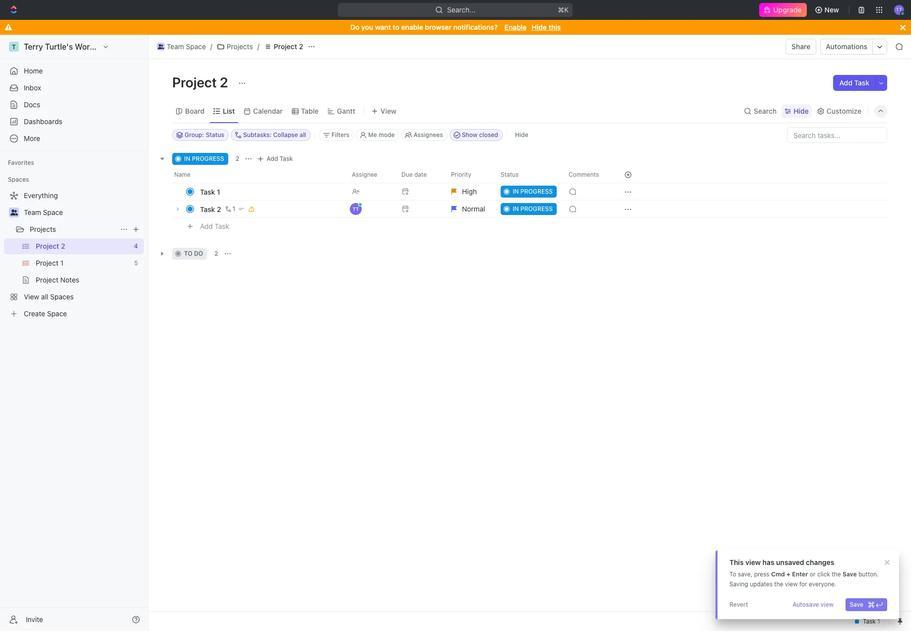Task type: describe. For each thing, give the bounding box(es) containing it.
team inside sidebar navigation
[[24, 208, 41, 217]]

board link
[[183, 104, 205, 118]]

everyone.
[[810, 581, 837, 588]]

0 vertical spatial tt button
[[892, 2, 908, 18]]

home
[[24, 67, 43, 75]]

list
[[223, 107, 235, 115]]

2 / from the left
[[258, 42, 260, 51]]

table link
[[299, 104, 319, 118]]

4
[[134, 242, 138, 250]]

enable
[[505, 23, 527, 31]]

create space
[[24, 309, 67, 318]]

terry turtle's workspace
[[24, 42, 116, 51]]

gantt link
[[335, 104, 356, 118]]

view button
[[368, 99, 400, 123]]

task down 1 button
[[215, 222, 230, 230]]

calendar link
[[251, 104, 283, 118]]

1 vertical spatial add task
[[267, 155, 293, 162]]

favorites button
[[4, 157, 38, 169]]

0 vertical spatial status
[[206, 131, 225, 139]]

0 vertical spatial projects link
[[215, 41, 256, 53]]

0 vertical spatial project 2 link
[[262, 41, 306, 53]]

0 horizontal spatial spaces
[[8, 176, 29, 183]]

this
[[549, 23, 561, 31]]

upgrade
[[774, 5, 802, 14]]

invite
[[26, 615, 43, 624]]

normal
[[462, 205, 486, 213]]

more button
[[4, 131, 144, 147]]

new button
[[811, 2, 846, 18]]

0 vertical spatial in progress
[[184, 155, 224, 162]]

autosave view
[[793, 601, 835, 608]]

progress for normal
[[521, 205, 553, 213]]

0 vertical spatial projects
[[227, 42, 253, 51]]

press
[[755, 571, 770, 578]]

inbox
[[24, 83, 41, 92]]

1 for task 1
[[217, 188, 220, 196]]

add task for topmost add task "button"
[[840, 78, 870, 87]]

add for topmost add task "button"
[[840, 78, 853, 87]]

0 vertical spatial team space
[[167, 42, 206, 51]]

search
[[755, 107, 777, 115]]

save button
[[846, 599, 888, 611]]

spaces inside tree
[[50, 293, 74, 301]]

dashboards
[[24, 117, 62, 126]]

in progress for normal
[[513, 205, 553, 213]]

project 1
[[36, 259, 64, 267]]

0 vertical spatial progress
[[192, 155, 224, 162]]

show closed button
[[450, 129, 503, 141]]

task up customize
[[855, 78, 870, 87]]

tt for bottom tt dropdown button
[[353, 206, 359, 212]]

terry
[[24, 42, 43, 51]]

name button
[[172, 167, 346, 183]]

revert button
[[726, 599, 753, 611]]

status inside dropdown button
[[501, 171, 519, 178]]

1 / from the left
[[211, 42, 213, 51]]

view for autosave
[[821, 601, 835, 608]]

comments
[[569, 171, 599, 178]]

task 2
[[200, 205, 221, 213]]

or
[[811, 571, 816, 578]]

save inside this view has unsaved changes to save, press cmd + enter or click the save button. saving updates the view for everyone.
[[843, 571, 858, 578]]

project for project 1 link
[[36, 259, 58, 267]]

1 horizontal spatial team space link
[[154, 41, 209, 53]]

docs link
[[4, 97, 144, 113]]

save inside button
[[850, 601, 864, 608]]

enter
[[793, 571, 809, 578]]

in progress for high
[[513, 188, 553, 195]]

save,
[[739, 571, 753, 578]]

calendar
[[253, 107, 283, 115]]

1 vertical spatial add
[[267, 155, 278, 162]]

priority
[[452, 171, 472, 178]]

to do
[[184, 250, 203, 257]]

view all spaces link
[[4, 289, 142, 305]]

create
[[24, 309, 45, 318]]

in progress button for high
[[495, 183, 563, 201]]

share
[[792, 42, 811, 51]]

view all spaces
[[24, 293, 74, 301]]

favorites
[[8, 159, 34, 166]]

1 inside button
[[233, 205, 236, 213]]

view button
[[368, 104, 400, 118]]

due date button
[[396, 167, 446, 183]]

high
[[462, 187, 477, 196]]

1 vertical spatial space
[[43, 208, 63, 217]]

due date
[[402, 171, 427, 178]]

task down the collapse
[[280, 155, 293, 162]]

autosave
[[793, 601, 820, 608]]

projects inside tree
[[30, 225, 56, 233]]

turtle's
[[45, 42, 73, 51]]

to
[[730, 571, 737, 578]]

automations
[[827, 42, 868, 51]]

unsaved
[[777, 558, 805, 567]]

project notes link
[[36, 272, 142, 288]]

project for project 2 link to the bottom
[[36, 242, 59, 250]]

hide inside dropdown button
[[794, 107, 810, 115]]

workspace
[[75, 42, 116, 51]]

everything
[[24, 191, 58, 200]]

revert
[[730, 601, 749, 608]]

0 vertical spatial in
[[184, 155, 190, 162]]

view for view all spaces
[[24, 293, 39, 301]]

user group image
[[10, 210, 18, 216]]

inbox link
[[4, 80, 144, 96]]

show
[[462, 131, 478, 139]]

1 horizontal spatial add task button
[[255, 153, 297, 165]]

project notes
[[36, 276, 79, 284]]

2 inside tree
[[61, 242, 65, 250]]

in progress button for normal
[[495, 200, 563, 218]]

t
[[12, 43, 16, 50]]

collapse
[[273, 131, 298, 139]]

button.
[[859, 571, 880, 578]]

status button
[[495, 167, 563, 183]]

enable
[[402, 23, 424, 31]]

high button
[[446, 183, 495, 201]]

1 for project 1
[[60, 259, 64, 267]]



Task type: vqa. For each thing, say whether or not it's contained in the screenshot.
Page
no



Task type: locate. For each thing, give the bounding box(es) containing it.
add for left add task "button"
[[200, 222, 213, 230]]

autosave view button
[[789, 599, 839, 611]]

notes
[[60, 276, 79, 284]]

normal button
[[446, 200, 495, 218]]

0 vertical spatial add task
[[840, 78, 870, 87]]

projects link inside tree
[[30, 222, 116, 237]]

add up customize
[[840, 78, 853, 87]]

0 horizontal spatial view
[[24, 293, 39, 301]]

view down everyone.
[[821, 601, 835, 608]]

0 horizontal spatial project 2
[[36, 242, 65, 250]]

browser
[[425, 23, 452, 31]]

0 horizontal spatial add task
[[200, 222, 230, 230]]

user group image
[[158, 44, 164, 49]]

you
[[362, 23, 374, 31]]

do you want to enable browser notifications? enable hide this
[[351, 23, 561, 31]]

group:
[[185, 131, 204, 139]]

customize button
[[815, 104, 865, 118]]

1 vertical spatial tt
[[353, 206, 359, 212]]

1 horizontal spatial project 2
[[172, 74, 231, 90]]

save left button.
[[843, 571, 858, 578]]

1 vertical spatial 1
[[233, 205, 236, 213]]

team
[[167, 42, 184, 51], [24, 208, 41, 217]]

1 horizontal spatial team space
[[167, 42, 206, 51]]

0 horizontal spatial hide
[[516, 131, 529, 139]]

this view has unsaved changes to save, press cmd + enter or click the save button. saving updates the view for everyone.
[[730, 558, 880, 588]]

view inside tree
[[24, 293, 39, 301]]

hide button
[[512, 129, 533, 141]]

view down '+'
[[786, 581, 798, 588]]

board
[[185, 107, 205, 115]]

subtasks:
[[243, 131, 272, 139]]

2 vertical spatial project 2
[[36, 242, 65, 250]]

0 vertical spatial view
[[746, 558, 761, 567]]

tt for topmost tt dropdown button
[[897, 7, 903, 13]]

1 vertical spatial add task button
[[255, 153, 297, 165]]

all right the collapse
[[300, 131, 307, 139]]

priority button
[[446, 167, 495, 183]]

1 vertical spatial team space
[[24, 208, 63, 217]]

1 vertical spatial project 2
[[172, 74, 231, 90]]

team space link
[[154, 41, 209, 53], [24, 205, 142, 221]]

1 horizontal spatial tt
[[897, 7, 903, 13]]

create space link
[[4, 306, 142, 322]]

search button
[[742, 104, 780, 118]]

view up create
[[24, 293, 39, 301]]

add task down subtasks: collapse all
[[267, 155, 293, 162]]

show closed
[[462, 131, 499, 139]]

task down task 1
[[200, 205, 215, 213]]

task 1 link
[[198, 185, 344, 199]]

1 horizontal spatial team
[[167, 42, 184, 51]]

hide inside button
[[516, 131, 529, 139]]

2 vertical spatial 1
[[60, 259, 64, 267]]

1 horizontal spatial 1
[[217, 188, 220, 196]]

1 vertical spatial to
[[184, 250, 193, 257]]

view for this
[[746, 558, 761, 567]]

1 horizontal spatial view
[[786, 581, 798, 588]]

to right the want
[[393, 23, 400, 31]]

⌘k
[[559, 5, 570, 14]]

1 horizontal spatial /
[[258, 42, 260, 51]]

add task for left add task "button"
[[200, 222, 230, 230]]

+
[[787, 571, 791, 578]]

the
[[833, 571, 842, 578], [775, 581, 784, 588]]

0 horizontal spatial projects link
[[30, 222, 116, 237]]

add task up customize
[[840, 78, 870, 87]]

automations button
[[822, 39, 873, 54]]

1 vertical spatial projects link
[[30, 222, 116, 237]]

add down task 2
[[200, 222, 213, 230]]

in for high
[[513, 188, 519, 195]]

spaces down "project notes"
[[50, 293, 74, 301]]

list link
[[221, 104, 235, 118]]

space down "view all spaces"
[[47, 309, 67, 318]]

assignees button
[[402, 129, 448, 141]]

1 vertical spatial status
[[501, 171, 519, 178]]

1 horizontal spatial add task
[[267, 155, 293, 162]]

cmd
[[772, 571, 786, 578]]

to left do
[[184, 250, 193, 257]]

1 right task 2
[[233, 205, 236, 213]]

1 horizontal spatial the
[[833, 571, 842, 578]]

customize
[[827, 107, 862, 115]]

0 vertical spatial save
[[843, 571, 858, 578]]

the right click
[[833, 571, 842, 578]]

1 vertical spatial save
[[850, 601, 864, 608]]

closed
[[480, 131, 499, 139]]

tree
[[4, 188, 144, 322]]

2 vertical spatial view
[[821, 601, 835, 608]]

view inside button
[[381, 107, 397, 115]]

2 horizontal spatial view
[[821, 601, 835, 608]]

subtasks: collapse all
[[243, 131, 307, 139]]

comments button
[[563, 167, 613, 183]]

has
[[763, 558, 775, 567]]

0 horizontal spatial the
[[775, 581, 784, 588]]

terry turtle's workspace, , element
[[9, 42, 19, 52]]

0 horizontal spatial team space link
[[24, 205, 142, 221]]

view up mode
[[381, 107, 397, 115]]

2 horizontal spatial add task button
[[834, 75, 876, 91]]

add task button up customize
[[834, 75, 876, 91]]

project 2
[[274, 42, 303, 51], [172, 74, 231, 90], [36, 242, 65, 250]]

progress for high
[[521, 188, 553, 195]]

0 horizontal spatial all
[[41, 293, 48, 301]]

1 inside tree
[[60, 259, 64, 267]]

0 vertical spatial space
[[186, 42, 206, 51]]

view
[[381, 107, 397, 115], [24, 293, 39, 301]]

2 vertical spatial hide
[[516, 131, 529, 139]]

0 horizontal spatial project 2 link
[[36, 238, 130, 254]]

all up create space at the left of page
[[41, 293, 48, 301]]

2 vertical spatial space
[[47, 309, 67, 318]]

tree inside sidebar navigation
[[4, 188, 144, 322]]

want
[[375, 23, 391, 31]]

1 horizontal spatial view
[[381, 107, 397, 115]]

space down everything
[[43, 208, 63, 217]]

0 vertical spatial all
[[300, 131, 307, 139]]

all inside view all spaces link
[[41, 293, 48, 301]]

0 vertical spatial team space link
[[154, 41, 209, 53]]

2 vertical spatial in
[[513, 205, 519, 213]]

0 vertical spatial team
[[167, 42, 184, 51]]

me
[[369, 131, 377, 139]]

Search tasks... text field
[[788, 128, 888, 143]]

saving
[[730, 581, 749, 588]]

2 vertical spatial add
[[200, 222, 213, 230]]

tree containing everything
[[4, 188, 144, 322]]

new
[[825, 5, 840, 14]]

add
[[840, 78, 853, 87], [267, 155, 278, 162], [200, 222, 213, 230]]

hide button
[[782, 104, 813, 118]]

add task button
[[834, 75, 876, 91], [255, 153, 297, 165], [196, 221, 233, 232]]

sidebar navigation
[[0, 35, 151, 631]]

name
[[174, 171, 191, 178]]

hide right search on the right
[[794, 107, 810, 115]]

click
[[818, 571, 831, 578]]

updates
[[751, 581, 773, 588]]

1 up task 2
[[217, 188, 220, 196]]

0 horizontal spatial add
[[200, 222, 213, 230]]

1 in progress button from the top
[[495, 183, 563, 201]]

2 in progress button from the top
[[495, 200, 563, 218]]

1 vertical spatial in progress
[[513, 188, 553, 195]]

tt button
[[892, 2, 908, 18], [346, 200, 396, 218]]

1 horizontal spatial hide
[[532, 23, 547, 31]]

me mode
[[369, 131, 395, 139]]

1 up "project notes"
[[60, 259, 64, 267]]

me mode button
[[356, 129, 400, 141]]

team space right user group image
[[167, 42, 206, 51]]

0 vertical spatial hide
[[532, 23, 547, 31]]

1 horizontal spatial projects
[[227, 42, 253, 51]]

dashboards link
[[4, 114, 144, 130]]

tt
[[897, 7, 903, 13], [353, 206, 359, 212]]

2 vertical spatial in progress
[[513, 205, 553, 213]]

1 horizontal spatial spaces
[[50, 293, 74, 301]]

view inside button
[[821, 601, 835, 608]]

to
[[393, 23, 400, 31], [184, 250, 193, 257]]

view for view
[[381, 107, 397, 115]]

save down button.
[[850, 601, 864, 608]]

1 vertical spatial the
[[775, 581, 784, 588]]

add up name dropdown button
[[267, 155, 278, 162]]

0 horizontal spatial tt
[[353, 206, 359, 212]]

0 horizontal spatial view
[[746, 558, 761, 567]]

1 vertical spatial all
[[41, 293, 48, 301]]

team right user group image
[[167, 42, 184, 51]]

1 horizontal spatial to
[[393, 23, 400, 31]]

more
[[24, 134, 40, 143]]

0 vertical spatial view
[[381, 107, 397, 115]]

in
[[184, 155, 190, 162], [513, 188, 519, 195], [513, 205, 519, 213]]

notifications?
[[454, 23, 498, 31]]

1 horizontal spatial tt button
[[892, 2, 908, 18]]

add task button down task 2
[[196, 221, 233, 232]]

team space inside tree
[[24, 208, 63, 217]]

project for project notes link
[[36, 276, 58, 284]]

for
[[800, 581, 808, 588]]

1 horizontal spatial add
[[267, 155, 278, 162]]

this
[[730, 558, 744, 567]]

due
[[402, 171, 413, 178]]

2 vertical spatial add task button
[[196, 221, 233, 232]]

2 vertical spatial progress
[[521, 205, 553, 213]]

table
[[301, 107, 319, 115]]

task 1
[[200, 188, 220, 196]]

1 horizontal spatial status
[[501, 171, 519, 178]]

0 horizontal spatial team space
[[24, 208, 63, 217]]

0 horizontal spatial projects
[[30, 225, 56, 233]]

team space down everything
[[24, 208, 63, 217]]

docs
[[24, 100, 40, 109]]

0 vertical spatial 1
[[217, 188, 220, 196]]

status right priority dropdown button
[[501, 171, 519, 178]]

1 vertical spatial project 2 link
[[36, 238, 130, 254]]

2 horizontal spatial hide
[[794, 107, 810, 115]]

spaces down the favorites 'button'
[[8, 176, 29, 183]]

1 horizontal spatial projects link
[[215, 41, 256, 53]]

home link
[[4, 63, 144, 79]]

filters
[[332, 131, 350, 139]]

2 vertical spatial add task
[[200, 222, 230, 230]]

0 horizontal spatial team
[[24, 208, 41, 217]]

hide left this at top
[[532, 23, 547, 31]]

1 vertical spatial view
[[24, 293, 39, 301]]

0 vertical spatial to
[[393, 23, 400, 31]]

view up save,
[[746, 558, 761, 567]]

0 horizontal spatial add task button
[[196, 221, 233, 232]]

progress
[[192, 155, 224, 162], [521, 188, 553, 195], [521, 205, 553, 213]]

1 vertical spatial tt button
[[346, 200, 396, 218]]

1 vertical spatial in
[[513, 188, 519, 195]]

1 button
[[223, 204, 237, 214]]

date
[[415, 171, 427, 178]]

1 vertical spatial view
[[786, 581, 798, 588]]

2 horizontal spatial project 2
[[274, 42, 303, 51]]

space right user group image
[[186, 42, 206, 51]]

search...
[[448, 5, 476, 14]]

in for normal
[[513, 205, 519, 213]]

0 vertical spatial add
[[840, 78, 853, 87]]

do
[[194, 250, 203, 257]]

gantt
[[337, 107, 356, 115]]

task up task 2
[[200, 188, 215, 196]]

projects
[[227, 42, 253, 51], [30, 225, 56, 233]]

add task button up name dropdown button
[[255, 153, 297, 165]]

0 vertical spatial add task button
[[834, 75, 876, 91]]

1 vertical spatial hide
[[794, 107, 810, 115]]

status right group:
[[206, 131, 225, 139]]

1 vertical spatial projects
[[30, 225, 56, 233]]

0 vertical spatial spaces
[[8, 176, 29, 183]]

team right user group icon
[[24, 208, 41, 217]]

hide right closed
[[516, 131, 529, 139]]

1 vertical spatial team space link
[[24, 205, 142, 221]]

project 2 inside tree
[[36, 242, 65, 250]]

1 horizontal spatial all
[[300, 131, 307, 139]]

hide
[[532, 23, 547, 31], [794, 107, 810, 115], [516, 131, 529, 139]]

upgrade link
[[760, 3, 807, 17]]

1 vertical spatial team
[[24, 208, 41, 217]]

add task down task 2
[[200, 222, 230, 230]]

the down cmd
[[775, 581, 784, 588]]

assignee
[[352, 171, 378, 178]]

1 vertical spatial progress
[[521, 188, 553, 195]]

1 vertical spatial spaces
[[50, 293, 74, 301]]

2 horizontal spatial 1
[[233, 205, 236, 213]]

everything link
[[4, 188, 142, 204]]



